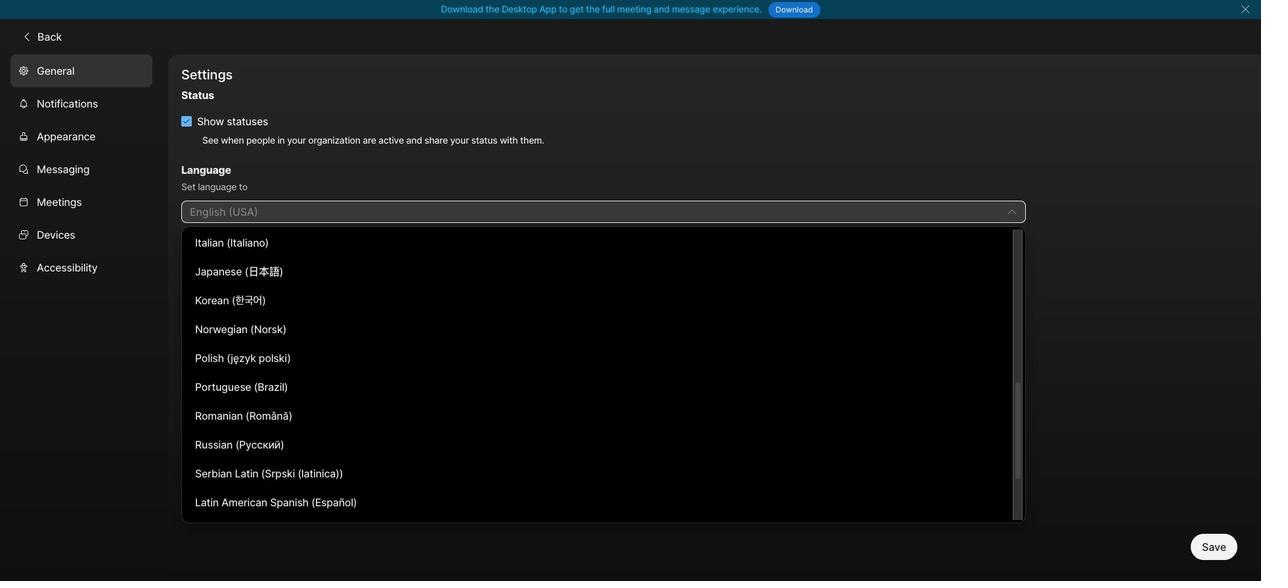 Task type: locate. For each thing, give the bounding box(es) containing it.
devices tab
[[11, 218, 152, 251]]

meetings tab
[[11, 186, 152, 218]]

list box
[[185, 230, 1023, 521]]

settings navigation
[[0, 54, 168, 582]]

messaging tab
[[11, 153, 152, 186]]



Task type: vqa. For each thing, say whether or not it's contained in the screenshot.
MESSAGING tab
yes



Task type: describe. For each thing, give the bounding box(es) containing it.
general tab
[[11, 54, 152, 87]]

accessibility tab
[[11, 251, 152, 284]]

cancel_16 image
[[1240, 4, 1251, 14]]

notifications tab
[[11, 87, 152, 120]]

appearance tab
[[11, 120, 152, 153]]



